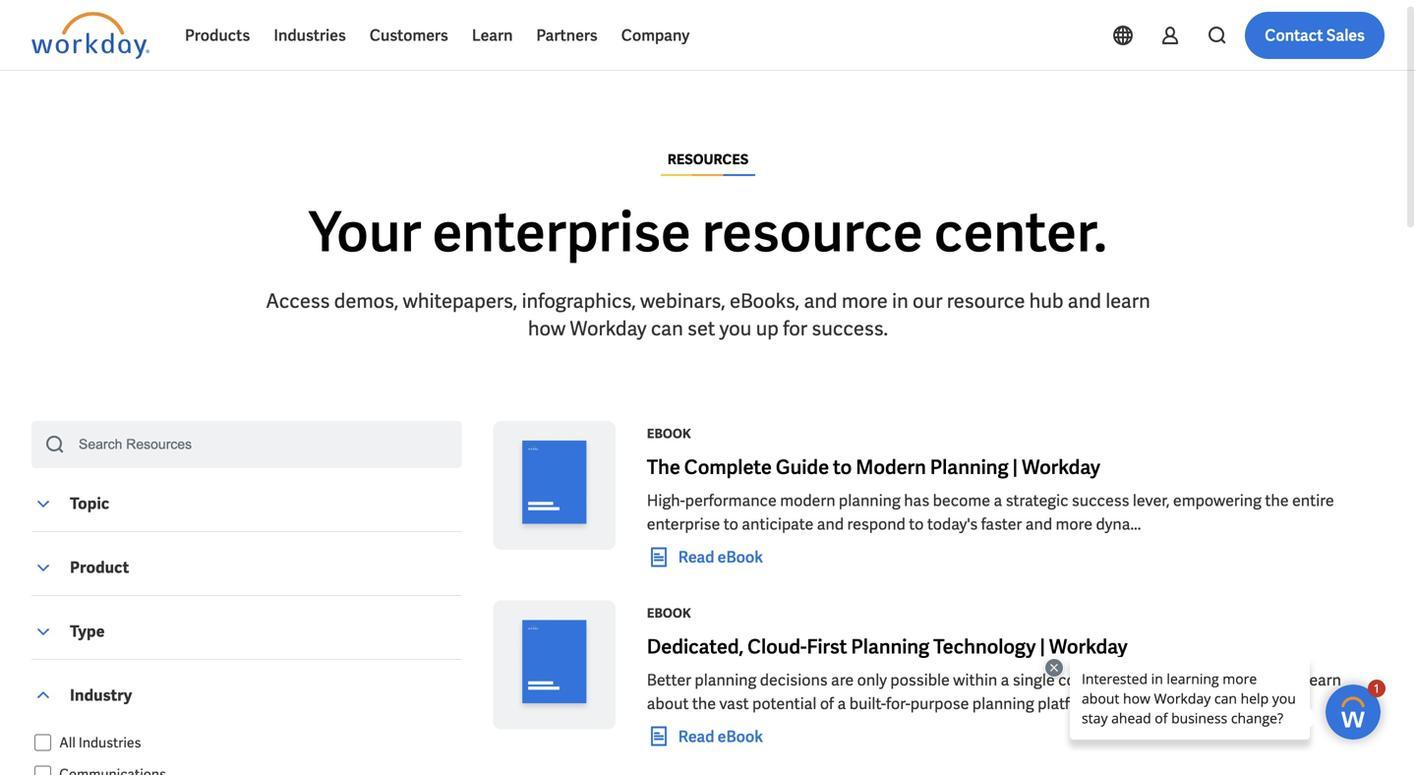Task type: vqa. For each thing, say whether or not it's contained in the screenshot.
the built-
yes



Task type: describe. For each thing, give the bounding box(es) containing it.
for
[[783, 316, 808, 341]]

planning inside high-performance modern planning has become a strategic success lever, empowering the entire enterprise to anticipate and respond to today's faster and more dyna...
[[839, 490, 901, 511]]

first
[[807, 634, 848, 660]]

workday inside access demos, whitepapers, infographics, webinars, ebooks, and more in our resource hub and learn how workday can set you up for success.
[[570, 316, 647, 341]]

all industries
[[59, 734, 141, 752]]

0 vertical spatial planning
[[931, 455, 1009, 480]]

and up the for
[[804, 288, 838, 314]]

connected
[[1059, 670, 1135, 691]]

complete
[[685, 455, 772, 480]]

dedicated,
[[647, 634, 744, 660]]

sales
[[1327, 25, 1366, 46]]

faster
[[982, 514, 1023, 535]]

dedicated, cloud-first planning technology | workday
[[647, 634, 1128, 660]]

dyna...
[[1097, 514, 1142, 535]]

ebooks,
[[730, 288, 800, 314]]

guide
[[776, 455, 830, 480]]

infographics,
[[522, 288, 636, 314]]

read ebook for complete
[[679, 547, 763, 568]]

anticipate
[[742, 514, 814, 535]]

planning right the connected
[[1138, 670, 1200, 691]]

a inside high-performance modern planning has become a strategic success lever, empowering the entire enterprise to anticipate and respond to today's faster and more dyna...
[[994, 490, 1003, 511]]

2 horizontal spatial to
[[909, 514, 924, 535]]

vast
[[720, 694, 749, 714]]

learn button
[[460, 12, 525, 59]]

all
[[59, 734, 76, 752]]

industries button
[[262, 12, 358, 59]]

built-
[[850, 694, 887, 714]]

and down strategic
[[1026, 514, 1053, 535]]

2 vertical spatial a
[[838, 694, 847, 714]]

has
[[904, 490, 930, 511]]

up
[[756, 316, 779, 341]]

empowering
[[1174, 490, 1262, 511]]

planning down 'within'
[[973, 694, 1035, 714]]

all industries link
[[51, 731, 462, 755]]

modern
[[780, 490, 836, 511]]

read ebook link for dedicated,
[[647, 725, 763, 749]]

environment.
[[1204, 670, 1298, 691]]

learn inside dropdown button
[[472, 25, 513, 46]]

the complete guide to modern planning | workday
[[647, 455, 1101, 480]]

1 vertical spatial industries
[[79, 734, 141, 752]]

industries inside dropdown button
[[274, 25, 346, 46]]

are
[[831, 670, 854, 691]]

decisions
[[760, 670, 828, 691]]

customers
[[370, 25, 449, 46]]

strategic
[[1006, 490, 1069, 511]]

high-performance modern planning has become a strategic success lever, empowering the entire enterprise to anticipate and respond to today's faster and more dyna...
[[647, 490, 1335, 535]]

ebook up 'the'
[[647, 426, 692, 442]]

ebook down anticipate
[[718, 547, 763, 568]]

company button
[[610, 12, 702, 59]]

access demos, whitepapers,
[[266, 288, 518, 314]]

lever,
[[1133, 490, 1170, 511]]

learn inside better planning decisions are only possible within a single connected planning environment. learn about the vast potential of a built-for-purpose planning platfo...
[[1302, 670, 1342, 691]]

read for dedicated,
[[679, 726, 715, 747]]

the inside better planning decisions are only possible within a single connected planning environment. learn about the vast potential of a built-for-purpose planning platfo...
[[693, 694, 716, 714]]

0 vertical spatial |
[[1013, 455, 1018, 480]]

more
[[1056, 514, 1093, 535]]

center.
[[935, 196, 1108, 268]]

about
[[647, 694, 689, 714]]

of
[[820, 694, 835, 714]]

our
[[913, 288, 943, 314]]

performance
[[685, 490, 777, 511]]

0 horizontal spatial resource
[[702, 196, 924, 268]]

respond
[[848, 514, 906, 535]]

topic
[[70, 493, 110, 514]]

2 vertical spatial workday
[[1050, 634, 1128, 660]]

contact
[[1266, 25, 1324, 46]]

high-
[[647, 490, 685, 511]]

only
[[858, 670, 887, 691]]



Task type: locate. For each thing, give the bounding box(es) containing it.
possible
[[891, 670, 950, 691]]

better planning decisions are only possible within a single connected planning environment. learn about the vast potential of a built-for-purpose planning platfo...
[[647, 670, 1342, 714]]

the left entire
[[1266, 490, 1290, 511]]

to
[[833, 455, 852, 480], [724, 514, 739, 535], [909, 514, 924, 535]]

read
[[679, 547, 715, 568], [679, 726, 715, 747]]

you
[[720, 316, 752, 341]]

products
[[185, 25, 250, 46]]

0 horizontal spatial to
[[724, 514, 739, 535]]

workday
[[570, 316, 647, 341], [1022, 455, 1101, 480], [1050, 634, 1128, 660]]

modern
[[856, 455, 927, 480]]

read ebook link down vast
[[647, 725, 763, 749]]

webinars,
[[641, 288, 726, 314]]

company
[[622, 25, 690, 46]]

learn right 'environment.'
[[1302, 670, 1342, 691]]

1 read ebook link from the top
[[647, 545, 763, 569]]

read ebook
[[679, 547, 763, 568], [679, 726, 763, 747]]

the left vast
[[693, 694, 716, 714]]

planning up respond
[[839, 490, 901, 511]]

1 vertical spatial enterprise
[[647, 514, 721, 535]]

0 vertical spatial resource
[[702, 196, 924, 268]]

1 vertical spatial |
[[1040, 634, 1046, 660]]

resources
[[668, 151, 749, 168]]

planning up "become"
[[931, 455, 1009, 480]]

learn
[[1106, 288, 1151, 314]]

to down performance
[[724, 514, 739, 535]]

read ebook link down performance
[[647, 545, 763, 569]]

1 vertical spatial read ebook link
[[647, 725, 763, 749]]

read down about
[[679, 726, 715, 747]]

resource up ebooks,
[[702, 196, 924, 268]]

1 horizontal spatial the
[[1266, 490, 1290, 511]]

industries
[[274, 25, 346, 46], [79, 734, 141, 752]]

products button
[[173, 12, 262, 59]]

ebook down vast
[[718, 726, 763, 747]]

0 horizontal spatial learn
[[472, 25, 513, 46]]

1 vertical spatial a
[[1001, 670, 1010, 691]]

enterprise
[[432, 196, 691, 268], [647, 514, 721, 535]]

0 vertical spatial read ebook link
[[647, 545, 763, 569]]

technology
[[934, 634, 1036, 660]]

None checkbox
[[34, 734, 51, 752], [34, 766, 51, 775], [34, 734, 51, 752], [34, 766, 51, 775]]

for-
[[887, 694, 911, 714]]

1 vertical spatial workday
[[1022, 455, 1101, 480]]

1 vertical spatial the
[[693, 694, 716, 714]]

planning
[[931, 455, 1009, 480], [851, 634, 930, 660]]

enterprise inside high-performance modern planning has become a strategic success lever, empowering the entire enterprise to anticipate and respond to today's faster and more dyna...
[[647, 514, 721, 535]]

become
[[933, 490, 991, 511]]

0 horizontal spatial |
[[1013, 455, 1018, 480]]

how
[[528, 316, 566, 341]]

industry
[[70, 685, 132, 706]]

the inside high-performance modern planning has become a strategic success lever, empowering the entire enterprise to anticipate and respond to today's faster and more dyna...
[[1266, 490, 1290, 511]]

better
[[647, 670, 692, 691]]

Search Resources text field
[[67, 421, 433, 468]]

a right of
[[838, 694, 847, 714]]

industries right products
[[274, 25, 346, 46]]

success.
[[812, 316, 889, 341]]

go to the homepage image
[[31, 12, 150, 59]]

today's
[[928, 514, 978, 535]]

1 vertical spatial read ebook
[[679, 726, 763, 747]]

read for the
[[679, 547, 715, 568]]

0 horizontal spatial industries
[[79, 734, 141, 752]]

a left single
[[1001, 670, 1010, 691]]

potential
[[753, 694, 817, 714]]

platfo...
[[1038, 694, 1090, 714]]

read ebook down vast
[[679, 726, 763, 747]]

a up faster
[[994, 490, 1003, 511]]

the
[[647, 455, 681, 480]]

set
[[688, 316, 716, 341]]

0 vertical spatial workday
[[570, 316, 647, 341]]

workday up strategic
[[1022, 455, 1101, 480]]

1 horizontal spatial resource
[[947, 288, 1026, 314]]

0 vertical spatial learn
[[472, 25, 513, 46]]

success
[[1072, 490, 1130, 511]]

0 vertical spatial industries
[[274, 25, 346, 46]]

0 vertical spatial enterprise
[[432, 196, 691, 268]]

industries right all
[[79, 734, 141, 752]]

2 read from the top
[[679, 726, 715, 747]]

| up single
[[1040, 634, 1046, 660]]

1 horizontal spatial to
[[833, 455, 852, 480]]

resource
[[702, 196, 924, 268], [947, 288, 1026, 314]]

read ebook link
[[647, 545, 763, 569], [647, 725, 763, 749]]

within
[[954, 670, 998, 691]]

can
[[651, 316, 684, 341]]

1 horizontal spatial industries
[[274, 25, 346, 46]]

to down has
[[909, 514, 924, 535]]

and
[[804, 288, 838, 314], [1068, 288, 1102, 314], [817, 514, 844, 535], [1026, 514, 1053, 535]]

type
[[70, 621, 105, 642]]

workday down infographics,
[[570, 316, 647, 341]]

ebook up the dedicated,
[[647, 605, 692, 622]]

partners
[[537, 25, 598, 46]]

1 vertical spatial resource
[[947, 288, 1026, 314]]

access demos, whitepapers, infographics, webinars, ebooks, and more in our resource hub and learn how workday can set you up for success.
[[266, 288, 1151, 341]]

single
[[1013, 670, 1055, 691]]

planning up vast
[[695, 670, 757, 691]]

purpose
[[911, 694, 970, 714]]

read ebook for cloud-
[[679, 726, 763, 747]]

and right hub
[[1068, 288, 1102, 314]]

and down "modern"
[[817, 514, 844, 535]]

0 vertical spatial the
[[1266, 490, 1290, 511]]

ebook
[[647, 426, 692, 442], [718, 547, 763, 568], [647, 605, 692, 622], [718, 726, 763, 747]]

enterprise down high-
[[647, 514, 721, 535]]

2 read ebook link from the top
[[647, 725, 763, 749]]

| up strategic
[[1013, 455, 1018, 480]]

your enterprise resource center.
[[309, 196, 1108, 268]]

enterprise up infographics,
[[432, 196, 691, 268]]

1 vertical spatial learn
[[1302, 670, 1342, 691]]

product
[[70, 557, 129, 578]]

1 horizontal spatial learn
[[1302, 670, 1342, 691]]

entire
[[1293, 490, 1335, 511]]

|
[[1013, 455, 1018, 480], [1040, 634, 1046, 660]]

read down high-
[[679, 547, 715, 568]]

cloud-
[[748, 634, 807, 660]]

0 vertical spatial read ebook
[[679, 547, 763, 568]]

contact sales link
[[1246, 12, 1385, 59]]

more in
[[842, 288, 909, 314]]

workday up the connected
[[1050, 634, 1128, 660]]

read ebook down performance
[[679, 547, 763, 568]]

the
[[1266, 490, 1290, 511], [693, 694, 716, 714]]

2 read ebook from the top
[[679, 726, 763, 747]]

learn
[[472, 25, 513, 46], [1302, 670, 1342, 691]]

planning up only
[[851, 634, 930, 660]]

0 vertical spatial read
[[679, 547, 715, 568]]

customers button
[[358, 12, 460, 59]]

your
[[309, 196, 421, 268]]

read ebook link for the
[[647, 545, 763, 569]]

1 vertical spatial read
[[679, 726, 715, 747]]

1 vertical spatial planning
[[851, 634, 930, 660]]

planning
[[839, 490, 901, 511], [695, 670, 757, 691], [1138, 670, 1200, 691], [973, 694, 1035, 714]]

resource right our
[[947, 288, 1026, 314]]

to right guide
[[833, 455, 852, 480]]

resource inside access demos, whitepapers, infographics, webinars, ebooks, and more in our resource hub and learn how workday can set you up for success.
[[947, 288, 1026, 314]]

contact sales
[[1266, 25, 1366, 46]]

0 horizontal spatial the
[[693, 694, 716, 714]]

learn left partners
[[472, 25, 513, 46]]

hub
[[1030, 288, 1064, 314]]

partners button
[[525, 12, 610, 59]]

a
[[994, 490, 1003, 511], [1001, 670, 1010, 691], [838, 694, 847, 714]]

0 vertical spatial a
[[994, 490, 1003, 511]]

1 horizontal spatial |
[[1040, 634, 1046, 660]]

1 read ebook from the top
[[679, 547, 763, 568]]

1 read from the top
[[679, 547, 715, 568]]



